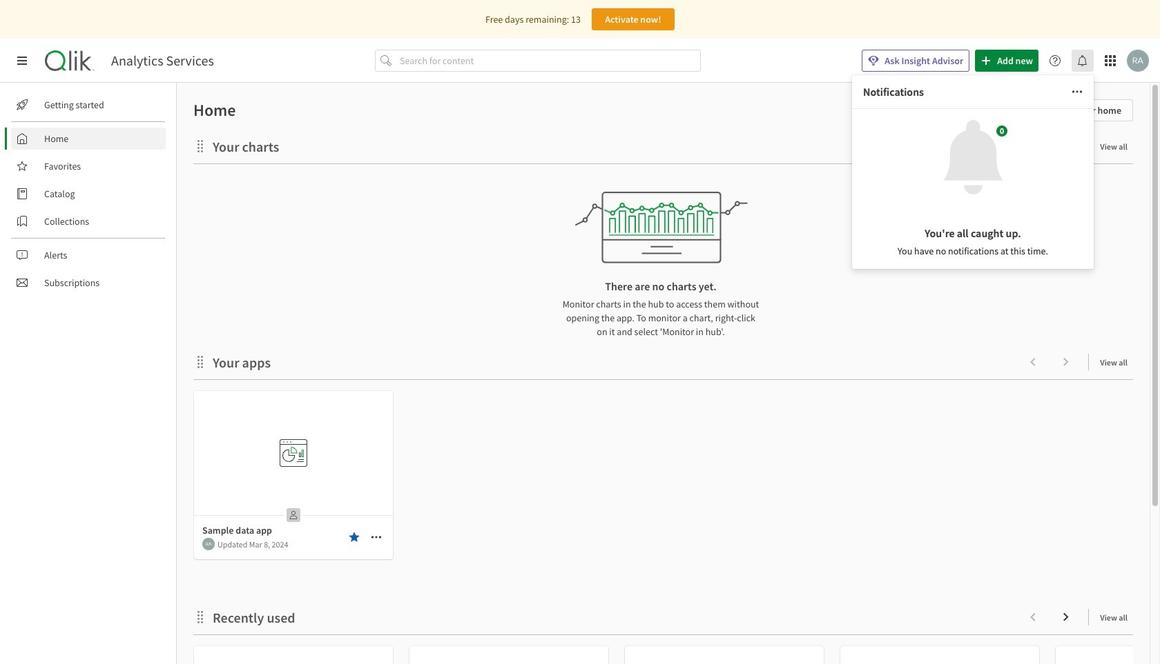 Task type: describe. For each thing, give the bounding box(es) containing it.
ruby anderson element
[[202, 539, 215, 551]]

analytics services element
[[111, 52, 214, 69]]

0 vertical spatial move collection image
[[193, 355, 207, 369]]

remove from favorites image
[[349, 532, 360, 543]]



Task type: locate. For each thing, give the bounding box(es) containing it.
move collection image
[[193, 139, 207, 153]]

main content
[[171, 83, 1160, 665]]

ruby anderson image
[[202, 539, 215, 551]]

navigation pane element
[[0, 88, 176, 300]]

1 vertical spatial move collection image
[[193, 611, 207, 625]]

close sidebar menu image
[[17, 55, 28, 66]]

move collection image
[[193, 355, 207, 369], [193, 611, 207, 625]]



Task type: vqa. For each thing, say whether or not it's contained in the screenshot.
bottommost MOVE COLLECTION image
yes



